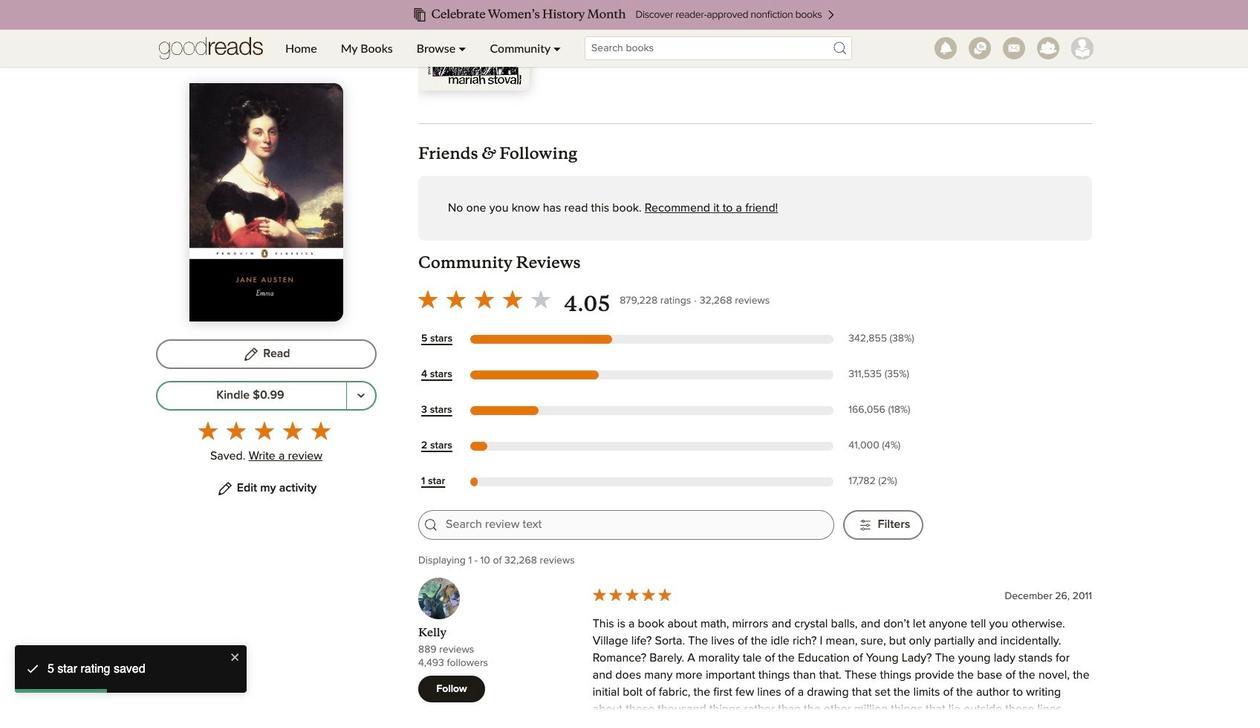 Task type: describe. For each thing, give the bounding box(es) containing it.
Search review text search field
[[446, 517, 825, 534]]

Search by book title or ISBN text field
[[585, 36, 852, 60]]

review by kelly element
[[418, 578, 1092, 716]]

home image
[[159, 30, 263, 67]]

notification timer progress bar
[[15, 690, 104, 693]]

rating 5 out of 5 image
[[591, 587, 673, 603]]

2 number of ratings and percentage of total ratings element from the top
[[846, 368, 924, 382]]

rate 4 out of 5 image
[[283, 421, 302, 440]]

profile image for kelly. image
[[418, 578, 460, 620]]

book cover image
[[418, 0, 530, 91]]

rate 1 out of 5 image
[[198, 421, 217, 440]]

close image
[[230, 652, 241, 664]]



Task type: vqa. For each thing, say whether or not it's contained in the screenshot.
3rd 'Number of ratings and percentage of total ratings' element from the bottom
yes



Task type: locate. For each thing, give the bounding box(es) containing it.
rate this book element
[[156, 417, 377, 468]]

rating 5 out of 5 group
[[194, 417, 335, 445]]

celebrate women's history month with new nonfiction image
[[30, 0, 1219, 30]]

advertisement element
[[418, 0, 883, 31]]

rate 5 out of 5 image
[[311, 421, 330, 440]]

4 number of ratings and percentage of total ratings element from the top
[[846, 439, 924, 453]]

rate 2 out of 5 image
[[226, 421, 246, 440]]

5 number of ratings and percentage of total ratings element from the top
[[846, 475, 924, 489]]

number of ratings and percentage of total ratings element
[[846, 332, 924, 347], [846, 368, 924, 382], [846, 404, 924, 418], [846, 439, 924, 453], [846, 475, 924, 489]]

3 number of ratings and percentage of total ratings element from the top
[[846, 404, 924, 418]]

879,228 ratings and 32,268 reviews figure
[[620, 291, 770, 309]]

1 number of ratings and percentage of total ratings element from the top
[[846, 332, 924, 347]]

alert
[[21, 656, 230, 682]]

average rating of 4.05 stars. figure
[[414, 285, 620, 318]]

rating 4.05 out of 5 image
[[414, 285, 555, 313]]

None search field
[[573, 36, 864, 60]]

rate 3 out of 5 image
[[254, 421, 274, 440]]



